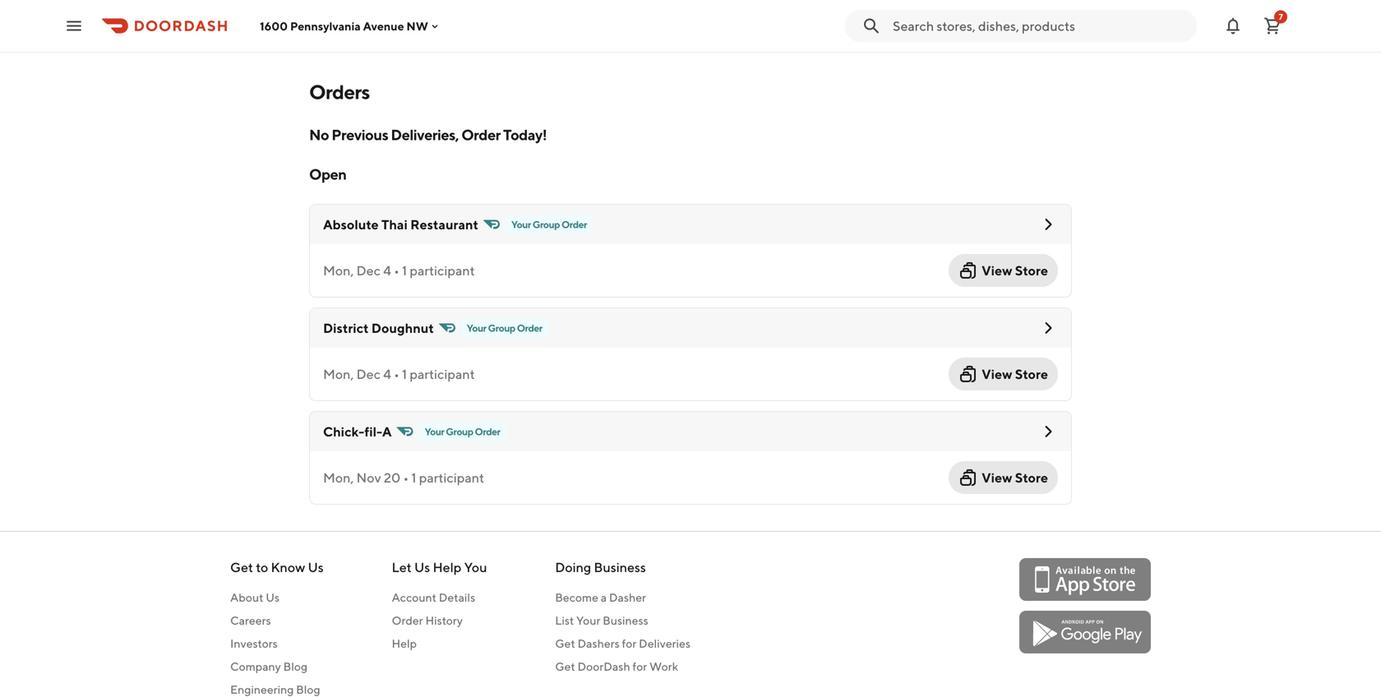 Task type: vqa. For each thing, say whether or not it's contained in the screenshot.


Task type: describe. For each thing, give the bounding box(es) containing it.
us for let us help you
[[414, 559, 430, 575]]

get dashers for deliveries link
[[555, 635, 691, 652]]

your for chick-fil-a
[[425, 426, 444, 437]]

no
[[309, 126, 329, 143]]

engineering blog
[[230, 683, 320, 696]]

notification bell image
[[1223, 16, 1243, 36]]

your group order for chick-fil-a
[[425, 426, 500, 437]]

account details
[[392, 591, 475, 604]]

get for get doordash for work
[[555, 660, 575, 673]]

your right list
[[576, 614, 600, 627]]

view for restaurant
[[982, 263, 1012, 278]]

a
[[382, 424, 392, 439]]

1 vertical spatial 1
[[402, 366, 407, 382]]

absolute
[[323, 217, 379, 232]]

no previous deliveries, order today!
[[309, 126, 547, 143]]

1 horizontal spatial help
[[433, 559, 462, 575]]

about us
[[230, 591, 280, 604]]

list your business
[[555, 614, 648, 627]]

1 for a
[[411, 470, 416, 485]]

blog for engineering blog
[[296, 683, 320, 696]]

1600 pennsylvania avenue nw button
[[260, 19, 441, 33]]

today!
[[503, 126, 547, 143]]

2 items, open order cart image
[[1263, 16, 1283, 36]]

careers
[[230, 614, 271, 627]]

let us help you
[[392, 559, 487, 575]]

mon, for district doughnut
[[323, 366, 354, 382]]

view store for a
[[982, 470, 1048, 485]]

store for restaurant
[[1015, 263, 1048, 278]]

for for doordash
[[633, 660, 647, 673]]

your for district doughnut
[[467, 322, 486, 334]]

dashers
[[578, 637, 620, 650]]

work
[[649, 660, 678, 673]]

doing business
[[555, 559, 646, 575]]

deliveries,
[[391, 126, 459, 143]]

doughnut
[[371, 320, 434, 336]]

nov
[[356, 470, 381, 485]]

dec for district
[[356, 366, 381, 382]]

Store search: begin typing to search for stores available on DoorDash text field
[[893, 17, 1187, 35]]

account details link
[[392, 589, 487, 606]]

chick-
[[323, 424, 365, 439]]

doing
[[555, 559, 591, 575]]

mon, dec 4 • 1 participant for thai
[[323, 263, 475, 278]]

list your business link
[[555, 612, 691, 629]]

get for get dashers for deliveries
[[555, 637, 575, 650]]

company
[[230, 660, 281, 673]]

7 button
[[1256, 9, 1289, 42]]

open menu image
[[64, 16, 84, 36]]

your for absolute thai restaurant
[[511, 219, 531, 230]]

1600
[[260, 19, 288, 33]]

list
[[555, 614, 574, 627]]

view store link for a
[[949, 461, 1058, 494]]

1 horizontal spatial us
[[308, 559, 324, 575]]

absolute thai restaurant
[[323, 217, 479, 232]]

mon, for chick-fil-a
[[323, 470, 354, 485]]

engineering blog link
[[230, 682, 324, 697]]

1 vertical spatial •
[[394, 366, 399, 382]]

become a dasher
[[555, 591, 646, 604]]

2 store from the top
[[1015, 366, 1048, 382]]

restaurant
[[410, 217, 479, 232]]

order for district doughnut
[[517, 322, 542, 334]]

thai
[[381, 217, 408, 232]]

become
[[555, 591, 598, 604]]

view store link for restaurant
[[949, 254, 1058, 287]]

order history
[[392, 614, 463, 627]]

investors link
[[230, 635, 324, 652]]

get to know us
[[230, 559, 324, 575]]

view for a
[[982, 470, 1012, 485]]

know
[[271, 559, 305, 575]]



Task type: locate. For each thing, give the bounding box(es) containing it.
your right a
[[425, 426, 444, 437]]

get down list
[[555, 637, 575, 650]]

business
[[594, 559, 646, 575], [603, 614, 648, 627]]

get dashers for deliveries
[[555, 637, 691, 650]]

• down thai
[[394, 263, 399, 278]]

chick-fil-a
[[323, 424, 392, 439]]

• for restaurant
[[394, 263, 399, 278]]

get doordash for work link
[[555, 659, 691, 675]]

dec
[[356, 263, 381, 278], [356, 366, 381, 382]]

blog down investors link
[[283, 660, 308, 673]]

0 vertical spatial mon, dec 4 • 1 participant
[[323, 263, 475, 278]]

fil-
[[365, 424, 382, 439]]

1 horizontal spatial group
[[488, 322, 515, 334]]

company blog link
[[230, 659, 324, 675]]

participant for a
[[419, 470, 484, 485]]

get inside 'link'
[[555, 660, 575, 673]]

0 vertical spatial store
[[1015, 263, 1048, 278]]

deliveries
[[639, 637, 691, 650]]

2 vertical spatial •
[[403, 470, 409, 485]]

blog
[[283, 660, 308, 673], [296, 683, 320, 696]]

1 vertical spatial your group order
[[467, 322, 542, 334]]

engineering
[[230, 683, 294, 696]]

1 vertical spatial view store
[[982, 366, 1048, 382]]

mon, dec 4 • 1 participant down doughnut
[[323, 366, 475, 382]]

0 vertical spatial dec
[[356, 263, 381, 278]]

details
[[439, 591, 475, 604]]

help down order history
[[392, 637, 417, 650]]

us right know
[[308, 559, 324, 575]]

2 vertical spatial get
[[555, 660, 575, 673]]

order for chick-fil-a
[[475, 426, 500, 437]]

1 vertical spatial dec
[[356, 366, 381, 382]]

for for dashers
[[622, 637, 637, 650]]

1 vertical spatial 4
[[383, 366, 391, 382]]

doordash
[[578, 660, 630, 673]]

1 vertical spatial view
[[982, 366, 1012, 382]]

view
[[982, 263, 1012, 278], [982, 366, 1012, 382], [982, 470, 1012, 485]]

20
[[384, 470, 401, 485]]

2 horizontal spatial us
[[414, 559, 430, 575]]

store for a
[[1015, 470, 1048, 485]]

1600 pennsylvania avenue nw
[[260, 19, 428, 33]]

2 vertical spatial participant
[[419, 470, 484, 485]]

2 vertical spatial view store
[[982, 470, 1048, 485]]

0 vertical spatial get
[[230, 559, 253, 575]]

2 view store link from the top
[[949, 358, 1058, 391]]

help link
[[392, 635, 487, 652]]

district
[[323, 320, 369, 336]]

become a dasher link
[[555, 589, 691, 606]]

dec for absolute
[[356, 263, 381, 278]]

0 vertical spatial view store link
[[949, 254, 1058, 287]]

0 vertical spatial group
[[533, 219, 560, 230]]

1 vertical spatial help
[[392, 637, 417, 650]]

us right let
[[414, 559, 430, 575]]

get for get to know us
[[230, 559, 253, 575]]

group for district doughnut
[[488, 322, 515, 334]]

investors
[[230, 637, 278, 650]]

1 store from the top
[[1015, 263, 1048, 278]]

1 vertical spatial mon, dec 4 • 1 participant
[[323, 366, 475, 382]]

3 view store link from the top
[[949, 461, 1058, 494]]

orders
[[309, 80, 370, 104]]

us up the careers link
[[266, 591, 280, 604]]

your right doughnut
[[467, 322, 486, 334]]

get
[[230, 559, 253, 575], [555, 637, 575, 650], [555, 660, 575, 673]]

a
[[601, 591, 607, 604]]

1 mon, from the top
[[323, 263, 354, 278]]

3 mon, from the top
[[323, 470, 354, 485]]

for inside 'link'
[[633, 660, 647, 673]]

your group order for district doughnut
[[467, 322, 542, 334]]

careers link
[[230, 612, 324, 629]]

your right restaurant
[[511, 219, 531, 230]]

3 store from the top
[[1015, 470, 1048, 485]]

2 vertical spatial view store link
[[949, 461, 1058, 494]]

blog down company blog link
[[296, 683, 320, 696]]

district doughnut
[[323, 320, 434, 336]]

1 vertical spatial participant
[[410, 366, 475, 382]]

get left to at the left bottom of the page
[[230, 559, 253, 575]]

4
[[383, 263, 391, 278], [383, 366, 391, 382]]

help left you at the left
[[433, 559, 462, 575]]

your group order for absolute thai restaurant
[[511, 219, 587, 230]]

1 down doughnut
[[402, 366, 407, 382]]

0 horizontal spatial help
[[392, 637, 417, 650]]

1 vertical spatial view store link
[[949, 358, 1058, 391]]

4 down district doughnut
[[383, 366, 391, 382]]

1 vertical spatial get
[[555, 637, 575, 650]]

nw
[[406, 19, 428, 33]]

to
[[256, 559, 268, 575]]

1
[[402, 263, 407, 278], [402, 366, 407, 382], [411, 470, 416, 485]]

let
[[392, 559, 412, 575]]

3 view from the top
[[982, 470, 1012, 485]]

company blog
[[230, 660, 308, 673]]

order for absolute thai restaurant
[[561, 219, 587, 230]]

group
[[533, 219, 560, 230], [488, 322, 515, 334], [446, 426, 473, 437]]

1 dec from the top
[[356, 263, 381, 278]]

blog inside "link"
[[296, 683, 320, 696]]

1 view store link from the top
[[949, 254, 1058, 287]]

previous
[[332, 126, 388, 143]]

4 down thai
[[383, 263, 391, 278]]

0 vertical spatial blog
[[283, 660, 308, 673]]

account
[[392, 591, 437, 604]]

us for about us
[[266, 591, 280, 604]]

2 vertical spatial 1
[[411, 470, 416, 485]]

store
[[1015, 263, 1048, 278], [1015, 366, 1048, 382], [1015, 470, 1048, 485]]

2 vertical spatial view
[[982, 470, 1012, 485]]

about us link
[[230, 589, 324, 606]]

mon, dec 4 • 1 participant down absolute thai restaurant
[[323, 263, 475, 278]]

0 vertical spatial for
[[622, 637, 637, 650]]

3 view store from the top
[[982, 470, 1048, 485]]

4 for doughnut
[[383, 366, 391, 382]]

for
[[622, 637, 637, 650], [633, 660, 647, 673]]

0 vertical spatial participant
[[410, 263, 475, 278]]

view store
[[982, 263, 1048, 278], [982, 366, 1048, 382], [982, 470, 1048, 485]]

view store for restaurant
[[982, 263, 1048, 278]]

blog for company blog
[[283, 660, 308, 673]]

1 vertical spatial business
[[603, 614, 648, 627]]

dec down district doughnut
[[356, 366, 381, 382]]

mon, for absolute thai restaurant
[[323, 263, 354, 278]]

2 vertical spatial mon,
[[323, 470, 354, 485]]

us
[[308, 559, 324, 575], [414, 559, 430, 575], [266, 591, 280, 604]]

1 vertical spatial blog
[[296, 683, 320, 696]]

for left work
[[633, 660, 647, 673]]

2 view from the top
[[982, 366, 1012, 382]]

1 down absolute thai restaurant
[[402, 263, 407, 278]]

order
[[461, 126, 501, 143], [561, 219, 587, 230], [517, 322, 542, 334], [475, 426, 500, 437], [392, 614, 423, 627]]

1 view from the top
[[982, 263, 1012, 278]]

open
[[309, 165, 347, 183]]

mon, down district
[[323, 366, 354, 382]]

avenue
[[363, 19, 404, 33]]

2 view store from the top
[[982, 366, 1048, 382]]

0 vertical spatial 1
[[402, 263, 407, 278]]

get doordash for work
[[555, 660, 678, 673]]

1 right the 20
[[411, 470, 416, 485]]

dec down the absolute
[[356, 263, 381, 278]]

4 for thai
[[383, 263, 391, 278]]

mon, nov 20 • 1 participant
[[323, 470, 484, 485]]

your group order
[[511, 219, 587, 230], [467, 322, 542, 334], [425, 426, 500, 437]]

mon, dec 4 • 1 participant
[[323, 263, 475, 278], [323, 366, 475, 382]]

participant down restaurant
[[410, 263, 475, 278]]

group for chick-fil-a
[[446, 426, 473, 437]]

1 vertical spatial for
[[633, 660, 647, 673]]

mon, left nov at the left bottom of page
[[323, 470, 354, 485]]

for down list your business link
[[622, 637, 637, 650]]

0 vertical spatial your group order
[[511, 219, 587, 230]]

history
[[425, 614, 463, 627]]

0 vertical spatial •
[[394, 263, 399, 278]]

0 horizontal spatial group
[[446, 426, 473, 437]]

7
[[1279, 12, 1283, 21]]

0 vertical spatial 4
[[383, 263, 391, 278]]

business down the become a dasher link in the bottom left of the page
[[603, 614, 648, 627]]

order history link
[[392, 612, 487, 629]]

business up the become a dasher link in the bottom left of the page
[[594, 559, 646, 575]]

2 horizontal spatial group
[[533, 219, 560, 230]]

mon, dec 4 • 1 participant for doughnut
[[323, 366, 475, 382]]

1 vertical spatial store
[[1015, 366, 1048, 382]]

• right the 20
[[403, 470, 409, 485]]

• down doughnut
[[394, 366, 399, 382]]

mon, down the absolute
[[323, 263, 354, 278]]

1 vertical spatial group
[[488, 322, 515, 334]]

1 mon, dec 4 • 1 participant from the top
[[323, 263, 475, 278]]

group for absolute thai restaurant
[[533, 219, 560, 230]]

dasher
[[609, 591, 646, 604]]

0 vertical spatial view
[[982, 263, 1012, 278]]

0 vertical spatial mon,
[[323, 263, 354, 278]]

1 for restaurant
[[402, 263, 407, 278]]

1 4 from the top
[[383, 263, 391, 278]]

0 horizontal spatial us
[[266, 591, 280, 604]]

about
[[230, 591, 263, 604]]

2 vertical spatial group
[[446, 426, 473, 437]]

• for a
[[403, 470, 409, 485]]

2 dec from the top
[[356, 366, 381, 382]]

0 vertical spatial help
[[433, 559, 462, 575]]

2 mon, dec 4 • 1 participant from the top
[[323, 366, 475, 382]]

0 vertical spatial business
[[594, 559, 646, 575]]

2 mon, from the top
[[323, 366, 354, 382]]

mon,
[[323, 263, 354, 278], [323, 366, 354, 382], [323, 470, 354, 485]]

pennsylvania
[[290, 19, 361, 33]]

view store link
[[949, 254, 1058, 287], [949, 358, 1058, 391], [949, 461, 1058, 494]]

2 vertical spatial your group order
[[425, 426, 500, 437]]

0 vertical spatial view store
[[982, 263, 1048, 278]]

get left doordash
[[555, 660, 575, 673]]

participant
[[410, 263, 475, 278], [410, 366, 475, 382], [419, 470, 484, 485]]

participant down doughnut
[[410, 366, 475, 382]]

help
[[433, 559, 462, 575], [392, 637, 417, 650]]

participant right the 20
[[419, 470, 484, 485]]

2 vertical spatial store
[[1015, 470, 1048, 485]]

participant for restaurant
[[410, 263, 475, 278]]

your
[[511, 219, 531, 230], [467, 322, 486, 334], [425, 426, 444, 437], [576, 614, 600, 627]]

2 4 from the top
[[383, 366, 391, 382]]

1 view store from the top
[[982, 263, 1048, 278]]

you
[[464, 559, 487, 575]]

•
[[394, 263, 399, 278], [394, 366, 399, 382], [403, 470, 409, 485]]

1 vertical spatial mon,
[[323, 366, 354, 382]]



